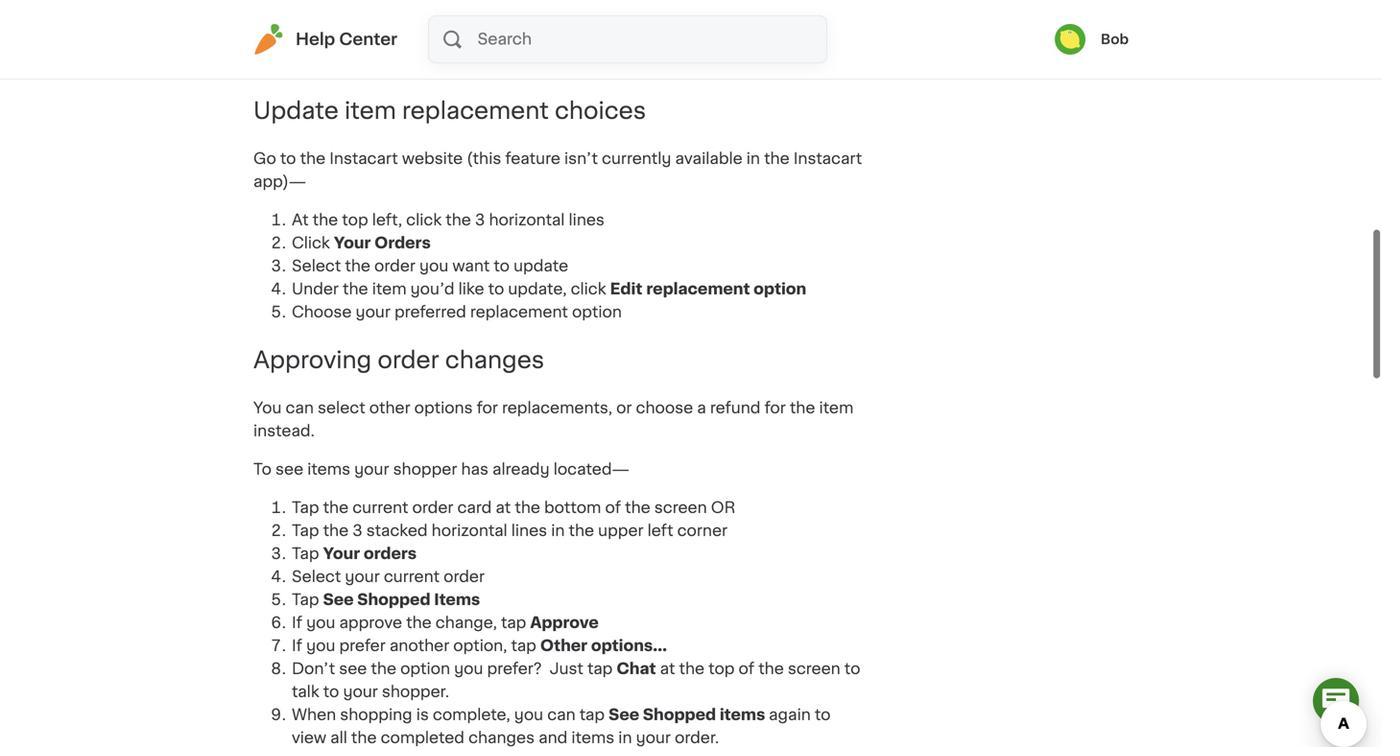 Task type: vqa. For each thing, say whether or not it's contained in the screenshot.
SHOPPED
yes



Task type: describe. For each thing, give the bounding box(es) containing it.
update
[[253, 99, 339, 122]]

your inside at the top left, click the 3 horizontal lines click your orders select the order you want to update under the item you'd like to update, click edit replacement option choose your preferred replacement option
[[334, 236, 371, 251]]

bob
[[1101, 33, 1129, 46]]

of inside the tap the current order card at the bottom of the screen or tap the 3 stacked horizontal lines in the upper left corner tap your orders select your current order tap see shopped items if you approve the change, tap approve if you prefer another option, tap other options…
[[605, 500, 621, 516]]

is
[[416, 708, 429, 723]]

1 vertical spatial replacement
[[646, 282, 750, 297]]

screen inside at the top of the screen to talk to your shopper.
[[788, 662, 841, 677]]

app)
[[253, 174, 289, 190]]

available
[[675, 151, 743, 167]]

2 tap from the top
[[292, 523, 319, 539]]

want inside at the top left, click the 3 horizontal lines click your orders select the order you want to update under the item you'd like to update, click edit replacement option choose your preferred replacement option
[[452, 259, 490, 274]]

a
[[697, 401, 706, 416]]

feature
[[505, 151, 560, 167]]

help
[[296, 31, 335, 48]]

order.
[[675, 731, 719, 746]]

1 vertical spatial current
[[384, 569, 440, 585]]

you
[[253, 401, 282, 416]]

update inside at the top left, click the 3 horizontal lines click your orders select the order you want to update under the item you'd like to update, click edit replacement option choose your preferred replacement option
[[514, 259, 568, 274]]

under
[[292, 282, 339, 297]]

you can select other options for replacements, or choose a refund for the item instead.
[[253, 401, 854, 439]]

at the top of the screen to talk to your shopper.
[[292, 662, 860, 700]]

shopping
[[340, 708, 412, 723]]

like inside select the order you want to update in the item list, select the item you want to adjust the quantity on on this item, click the number and adjust as you like
[[665, 55, 691, 71]]

tap right just
[[587, 662, 613, 677]]

3 tap from the top
[[292, 546, 319, 562]]

1 vertical spatial option
[[572, 305, 622, 320]]

at the top left, click the 3 horizontal lines click your orders select the order you want to update under the item you'd like to update, click edit replacement option choose your preferred replacement option
[[292, 213, 806, 320]]

edit
[[610, 282, 642, 297]]

0 vertical spatial changes
[[445, 349, 544, 372]]

changes inside again to view all the completed changes and items in your order.
[[468, 731, 535, 746]]

update,
[[508, 282, 567, 297]]

currently
[[602, 151, 671, 167]]

at
[[292, 213, 309, 228]]

shopper.
[[382, 685, 449, 700]]

tap left the other
[[511, 639, 536, 654]]

the inside again to view all the completed changes and items in your order.
[[351, 731, 377, 746]]

your inside the tap the current order card at the bottom of the screen or tap the 3 stacked horizontal lines in the upper left corner tap your orders select your current order tap see shopped items if you approve the change, tap approve if you prefer another option, tap other options…
[[345, 569, 380, 585]]

card
[[457, 500, 492, 516]]

corner
[[677, 523, 728, 539]]

bob link
[[1055, 24, 1129, 55]]

has
[[461, 462, 488, 477]]

approve
[[530, 616, 599, 631]]

tap the current order card at the bottom of the screen or tap the 3 stacked horizontal lines in the upper left corner tap your orders select your current order tap see shopped items if you approve the change, tap approve if you prefer another option, tap other options…
[[292, 500, 735, 654]]

2 vertical spatial click
[[571, 282, 606, 297]]

1 tap from the top
[[292, 500, 319, 516]]

left
[[648, 523, 673, 539]]

center
[[339, 31, 397, 48]]

refund
[[710, 401, 761, 416]]

item,
[[351, 55, 390, 71]]

don't
[[292, 662, 335, 677]]

bottom
[[544, 500, 601, 516]]

shopped inside the tap the current order card at the bottom of the screen or tap the 3 stacked horizontal lines in the upper left corner tap your orders select your current order tap see shopped items if you approve the change, tap approve if you prefer another option, tap other options…
[[357, 593, 431, 608]]

and inside again to view all the completed changes and items in your order.
[[539, 731, 568, 746]]

options…
[[591, 639, 667, 654]]

already
[[492, 462, 550, 477]]

replacements,
[[502, 401, 612, 416]]

isn't
[[564, 151, 598, 167]]

in inside again to view all the completed changes and items in your order.
[[618, 731, 632, 746]]

view
[[292, 731, 326, 746]]

1 instacart from the left
[[329, 151, 398, 167]]

see for the
[[339, 662, 367, 677]]

you inside at the top left, click the 3 horizontal lines click your orders select the order you want to update under the item you'd like to update, click edit replacement option choose your preferred replacement option
[[419, 259, 449, 274]]

the inside you can select other options for replacements, or choose a refund for the item instead.
[[790, 401, 815, 416]]

orders
[[364, 546, 417, 562]]

when
[[292, 708, 336, 723]]

your left shopper
[[354, 462, 389, 477]]

0 vertical spatial current
[[352, 500, 408, 516]]

select inside select the order you want to update in the item list, select the item you want to adjust the quantity on on this item, click the number and adjust as you like
[[292, 9, 341, 25]]

select the order you want to update in the item list, select the item you want to adjust the quantity on on this item, click the number and adjust as you like
[[292, 9, 791, 71]]

like inside at the top left, click the 3 horizontal lines click your orders select the order you want to update under the item you'd like to update, click edit replacement option choose your preferred replacement option
[[458, 282, 484, 297]]

horizontal inside at the top left, click the 3 horizontal lines click your orders select the order you want to update under the item you'd like to update, click edit replacement option choose your preferred replacement option
[[489, 213, 565, 228]]

choose
[[292, 305, 352, 320]]

0 vertical spatial adjust
[[622, 32, 670, 48]]

change,
[[436, 616, 497, 631]]

or
[[616, 401, 632, 416]]

quantity
[[703, 32, 767, 48]]

select inside the tap the current order card at the bottom of the screen or tap the 3 stacked horizontal lines in the upper left corner tap your orders select your current order tap see shopped items if you approve the change, tap approve if you prefer another option, tap other options…
[[292, 569, 341, 585]]

1 horizontal spatial see
[[609, 708, 639, 723]]

click
[[292, 236, 330, 251]]

help center
[[296, 31, 397, 48]]

on
[[292, 55, 315, 71]]

instacart image
[[253, 24, 284, 55]]

go to the instacart website (this feature isn't currently available in the instacart app)
[[253, 151, 862, 190]]

options
[[414, 401, 473, 416]]

0 vertical spatial option
[[754, 282, 806, 297]]

click inside select the order you want to update in the item list, select the item you want to adjust the quantity on on this item, click the number and adjust as you like
[[393, 55, 429, 71]]

to inside again to view all the completed changes and items in your order.
[[815, 708, 831, 723]]

at inside at the top of the screen to talk to your shopper.
[[660, 662, 675, 677]]

lines inside at the top left, click the 3 horizontal lines click your orders select the order you want to update under the item you'd like to update, click edit replacement option choose your preferred replacement option
[[569, 213, 605, 228]]

screen inside the tap the current order card at the bottom of the screen or tap the 3 stacked horizontal lines in the upper left corner tap your orders select your current order tap see shopped items if you approve the change, tap approve if you prefer another option, tap other options…
[[654, 500, 707, 516]]

your inside at the top of the screen to talk to your shopper.
[[343, 685, 378, 700]]

select inside select the order you want to update in the item list, select the item you want to adjust the quantity on on this item, click the number and adjust as you like
[[409, 32, 456, 48]]

again
[[769, 708, 811, 723]]

other
[[540, 639, 587, 654]]

order inside at the top left, click the 3 horizontal lines click your orders select the order you want to update under the item you'd like to update, click edit replacement option choose your preferred replacement option
[[374, 259, 416, 274]]

other
[[369, 401, 410, 416]]

your inside at the top left, click the 3 horizontal lines click your orders select the order you want to update under the item you'd like to update, click edit replacement option choose your preferred replacement option
[[356, 305, 391, 320]]

talk
[[292, 685, 319, 700]]

again to view all the completed changes and items in your order.
[[292, 708, 831, 746]]

list,
[[378, 32, 405, 48]]

0 vertical spatial want
[[452, 9, 490, 25]]

instead.
[[253, 424, 315, 439]]

lines inside the tap the current order card at the bottom of the screen or tap the 3 stacked horizontal lines in the upper left corner tap your orders select your current order tap see shopped items if you approve the change, tap approve if you prefer another option, tap other options…
[[511, 523, 547, 539]]

choices
[[555, 99, 646, 122]]

option,
[[453, 639, 507, 654]]

your inside again to view all the completed changes and items in your order.
[[636, 731, 671, 746]]

left,
[[372, 213, 402, 228]]

0 vertical spatial replacement
[[402, 99, 549, 122]]

upper
[[598, 523, 644, 539]]



Task type: locate. For each thing, give the bounding box(es) containing it.
order inside select the order you want to update in the item list, select the item you want to adjust the quantity on on this item, click the number and adjust as you like
[[374, 9, 416, 25]]

items down at the top of the screen to talk to your shopper.
[[571, 731, 615, 746]]

order up items
[[444, 569, 485, 585]]

1 vertical spatial select
[[318, 401, 365, 416]]

0 horizontal spatial can
[[286, 401, 314, 416]]

all
[[330, 731, 347, 746]]

1 horizontal spatial of
[[739, 662, 755, 677]]

screen
[[654, 500, 707, 516], [788, 662, 841, 677]]

0 vertical spatial in
[[747, 151, 760, 167]]

1 vertical spatial top
[[708, 662, 735, 677]]

this
[[319, 55, 347, 71]]

1 horizontal spatial see
[[339, 662, 367, 677]]

3 select from the top
[[292, 569, 341, 585]]

1 vertical spatial items
[[720, 708, 765, 723]]

lines down go to the instacart website (this feature isn't currently available in the instacart app) at the top
[[569, 213, 605, 228]]

3 inside at the top left, click the 3 horizontal lines click your orders select the order you want to update under the item you'd like to update, click edit replacement option choose your preferred replacement option
[[475, 213, 485, 228]]

0 horizontal spatial lines
[[511, 523, 547, 539]]

help center link
[[253, 24, 397, 55]]

0 vertical spatial can
[[286, 401, 314, 416]]

0 vertical spatial of
[[605, 500, 621, 516]]

replacement right edit
[[646, 282, 750, 297]]

option
[[754, 282, 806, 297], [572, 305, 622, 320], [400, 662, 450, 677]]

0 horizontal spatial instacart
[[329, 151, 398, 167]]

number
[[462, 55, 522, 71]]

if
[[292, 616, 302, 631], [292, 639, 302, 654]]

0 horizontal spatial see
[[323, 593, 354, 608]]

0 vertical spatial if
[[292, 616, 302, 631]]

can up instead.
[[286, 401, 314, 416]]

1 vertical spatial see
[[609, 708, 639, 723]]

0 vertical spatial select
[[409, 32, 456, 48]]

located—
[[554, 462, 630, 477]]

update item replacement choices
[[253, 99, 646, 122]]

1 vertical spatial can
[[547, 708, 576, 723]]

0 vertical spatial at
[[496, 500, 511, 516]]

see down chat
[[609, 708, 639, 723]]

2 vertical spatial replacement
[[470, 305, 568, 320]]

0 vertical spatial shopped
[[357, 593, 431, 608]]

2 vertical spatial items
[[571, 731, 615, 746]]

see
[[323, 593, 354, 608], [609, 708, 639, 723]]

0 vertical spatial select
[[292, 9, 341, 25]]

update up the "number"
[[514, 9, 568, 25]]

adjust left as
[[559, 55, 606, 71]]

your right choose
[[356, 305, 391, 320]]

select right "list,"
[[409, 32, 456, 48]]

select
[[409, 32, 456, 48], [318, 401, 365, 416]]

select up approve
[[292, 569, 341, 585]]

0 vertical spatial see
[[275, 462, 303, 477]]

update
[[514, 9, 568, 25], [514, 259, 568, 274]]

screen up 'again'
[[788, 662, 841, 677]]

0 horizontal spatial option
[[400, 662, 450, 677]]

(this
[[467, 151, 501, 167]]

0 horizontal spatial screen
[[654, 500, 707, 516]]

horizontal
[[489, 213, 565, 228], [432, 523, 507, 539]]

2 vertical spatial in
[[618, 731, 632, 746]]

1 vertical spatial if
[[292, 639, 302, 654]]

order up "list,"
[[374, 9, 416, 25]]

Search search field
[[476, 16, 826, 62]]

your
[[334, 236, 371, 251], [323, 546, 360, 562]]

1 vertical spatial of
[[739, 662, 755, 677]]

1 if from the top
[[292, 616, 302, 631]]

0 vertical spatial update
[[514, 9, 568, 25]]

top for left,
[[342, 213, 368, 228]]

shopped up order.
[[643, 708, 716, 723]]

1 vertical spatial in
[[551, 523, 565, 539]]

2 horizontal spatial option
[[754, 282, 806, 297]]

orders
[[374, 236, 431, 251]]

1 horizontal spatial top
[[708, 662, 735, 677]]

shopped up approve
[[357, 593, 431, 608]]

can
[[286, 401, 314, 416], [547, 708, 576, 723]]

2 horizontal spatial items
[[720, 708, 765, 723]]

2 vertical spatial select
[[292, 569, 341, 585]]

can down at the top of the screen to talk to your shopper.
[[547, 708, 576, 723]]

1 vertical spatial shopped
[[643, 708, 716, 723]]

1 vertical spatial changes
[[468, 731, 535, 746]]

1 horizontal spatial select
[[409, 32, 456, 48]]

1 vertical spatial want
[[561, 32, 598, 48]]

1 select from the top
[[292, 9, 341, 25]]

for
[[477, 401, 498, 416], [765, 401, 786, 416]]

your left order.
[[636, 731, 671, 746]]

4 tap from the top
[[292, 593, 319, 608]]

0 vertical spatial screen
[[654, 500, 707, 516]]

item
[[339, 32, 374, 48], [490, 32, 524, 48], [345, 99, 396, 122], [372, 282, 407, 297], [819, 401, 854, 416]]

in inside go to the instacart website (this feature isn't currently available in the instacart app)
[[747, 151, 760, 167]]

see for items
[[275, 462, 303, 477]]

stacked
[[366, 523, 428, 539]]

1 vertical spatial 3
[[352, 523, 362, 539]]

current up stacked
[[352, 500, 408, 516]]

tap up option,
[[501, 616, 526, 631]]

click up orders at left top
[[406, 213, 442, 228]]

select up help at the top left
[[292, 9, 341, 25]]

tap
[[501, 616, 526, 631], [511, 639, 536, 654], [587, 662, 613, 677], [579, 708, 605, 723]]

completed
[[381, 731, 465, 746]]

0 horizontal spatial select
[[318, 401, 365, 416]]

1 horizontal spatial 3
[[475, 213, 485, 228]]

don't see the option you prefer?  just tap chat
[[292, 662, 656, 677]]

want
[[452, 9, 490, 25], [561, 32, 598, 48], [452, 259, 490, 274]]

instacart
[[329, 151, 398, 167], [794, 151, 862, 167]]

you
[[419, 9, 449, 25], [528, 32, 557, 48], [632, 55, 661, 71], [419, 259, 449, 274], [306, 616, 335, 631], [306, 639, 335, 654], [454, 662, 483, 677], [514, 708, 543, 723]]

user avatar image
[[1055, 24, 1085, 55]]

replacement down 'update,'
[[470, 305, 568, 320]]

tap up don't
[[292, 593, 319, 608]]

3 down (this
[[475, 213, 485, 228]]

0 vertical spatial lines
[[569, 213, 605, 228]]

click left edit
[[571, 282, 606, 297]]

approving
[[253, 349, 372, 372]]

in down chat
[[618, 731, 632, 746]]

changes down "when shopping is complete, you can tap see shopped items"
[[468, 731, 535, 746]]

tap down at the top of the screen to talk to your shopper.
[[579, 708, 605, 723]]

tap down instead.
[[292, 500, 319, 516]]

order down shopper
[[412, 500, 453, 516]]

to
[[494, 9, 510, 25], [602, 32, 618, 48], [280, 151, 296, 167], [494, 259, 510, 274], [488, 282, 504, 297], [844, 662, 860, 677], [323, 685, 339, 700], [815, 708, 831, 723]]

lines down the bottom
[[511, 523, 547, 539]]

choose
[[636, 401, 693, 416]]

complete,
[[433, 708, 510, 723]]

items left 'again'
[[720, 708, 765, 723]]

your up shopping
[[343, 685, 378, 700]]

1 vertical spatial adjust
[[559, 55, 606, 71]]

1 vertical spatial at
[[660, 662, 675, 677]]

can inside you can select other options for replacements, or choose a refund for the item instead.
[[286, 401, 314, 416]]

at right chat
[[660, 662, 675, 677]]

tap left orders
[[292, 546, 319, 562]]

your down orders
[[345, 569, 380, 585]]

2 instacart from the left
[[794, 151, 862, 167]]

lines
[[569, 213, 605, 228], [511, 523, 547, 539]]

items inside again to view all the completed changes and items in your order.
[[571, 731, 615, 746]]

0 vertical spatial top
[[342, 213, 368, 228]]

0 horizontal spatial shopped
[[357, 593, 431, 608]]

3 inside the tap the current order card at the bottom of the screen or tap the 3 stacked horizontal lines in the upper left corner tap your orders select your current order tap see shopped items if you approve the change, tap approve if you prefer another option, tap other options…
[[352, 523, 362, 539]]

0 vertical spatial and
[[526, 55, 555, 71]]

preferred
[[394, 305, 466, 320]]

1 vertical spatial screen
[[788, 662, 841, 677]]

approving order changes
[[253, 349, 550, 372]]

1 horizontal spatial items
[[571, 731, 615, 746]]

changes up options
[[445, 349, 544, 372]]

your
[[356, 305, 391, 320], [354, 462, 389, 477], [345, 569, 380, 585], [343, 685, 378, 700], [636, 731, 671, 746]]

item inside at the top left, click the 3 horizontal lines click your orders select the order you want to update under the item you'd like to update, click edit replacement option choose your preferred replacement option
[[372, 282, 407, 297]]

0 horizontal spatial items
[[307, 462, 350, 477]]

2 vertical spatial option
[[400, 662, 450, 677]]

want up the "number"
[[452, 9, 490, 25]]

want up you'd
[[452, 259, 490, 274]]

go
[[253, 151, 276, 167]]

0 horizontal spatial of
[[605, 500, 621, 516]]

your inside the tap the current order card at the bottom of the screen or tap the 3 stacked horizontal lines in the upper left corner tap your orders select your current order tap see shopped items if you approve the change, tap approve if you prefer another option, tap other options…
[[323, 546, 360, 562]]

1 vertical spatial horizontal
[[432, 523, 507, 539]]

current down orders
[[384, 569, 440, 585]]

horizontal down go to the instacart website (this feature isn't currently available in the instacart app) at the top
[[489, 213, 565, 228]]

1 horizontal spatial at
[[660, 662, 675, 677]]

0 vertical spatial horizontal
[[489, 213, 565, 228]]

to
[[253, 462, 272, 477]]

for right refund
[[765, 401, 786, 416]]

0 vertical spatial click
[[393, 55, 429, 71]]

0 horizontal spatial in
[[551, 523, 565, 539]]

and down "when shopping is complete, you can tap see shopped items"
[[539, 731, 568, 746]]

horizontal inside the tap the current order card at the bottom of the screen or tap the 3 stacked horizontal lines in the upper left corner tap your orders select your current order tap see shopped items if you approve the change, tap approve if you prefer another option, tap other options…
[[432, 523, 507, 539]]

1 horizontal spatial instacart
[[794, 151, 862, 167]]

to inside go to the instacart website (this feature isn't currently available in the instacart app)
[[280, 151, 296, 167]]

1 horizontal spatial for
[[765, 401, 786, 416]]

chat
[[617, 662, 656, 677]]

1 horizontal spatial option
[[572, 305, 622, 320]]

1 vertical spatial select
[[292, 259, 341, 274]]

0 vertical spatial see
[[323, 593, 354, 608]]

order
[[374, 9, 416, 25], [374, 259, 416, 274], [378, 349, 439, 372], [412, 500, 453, 516], [444, 569, 485, 585]]

in right available
[[747, 151, 760, 167]]

and inside select the order you want to update in the item list, select the item you want to adjust the quantity on on this item, click the number and adjust as you like
[[526, 55, 555, 71]]

website
[[402, 151, 463, 167]]

2 update from the top
[[514, 259, 568, 274]]

0 horizontal spatial 3
[[352, 523, 362, 539]]

0 horizontal spatial adjust
[[559, 55, 606, 71]]

see right to
[[275, 462, 303, 477]]

top for of
[[708, 662, 735, 677]]

0 horizontal spatial at
[[496, 500, 511, 516]]

2 if from the top
[[292, 639, 302, 654]]

shopped
[[357, 593, 431, 608], [643, 708, 716, 723]]

like right you'd
[[458, 282, 484, 297]]

adjust up as
[[622, 32, 670, 48]]

replacement up (this
[[402, 99, 549, 122]]

1 horizontal spatial adjust
[[622, 32, 670, 48]]

of
[[605, 500, 621, 516], [739, 662, 755, 677]]

items
[[434, 593, 480, 608]]

0 vertical spatial items
[[307, 462, 350, 477]]

for right options
[[477, 401, 498, 416]]

and
[[526, 55, 555, 71], [539, 731, 568, 746]]

when shopping is complete, you can tap see shopped items
[[292, 708, 769, 723]]

update up 'update,'
[[514, 259, 568, 274]]

2 select from the top
[[292, 259, 341, 274]]

you'd
[[410, 282, 454, 297]]

1 vertical spatial lines
[[511, 523, 547, 539]]

1 horizontal spatial can
[[547, 708, 576, 723]]

items down instead.
[[307, 462, 350, 477]]

2 vertical spatial want
[[452, 259, 490, 274]]

1 update from the top
[[514, 9, 568, 25]]

—
[[289, 174, 306, 190]]

at inside the tap the current order card at the bottom of the screen or tap the 3 stacked horizontal lines in the upper left corner tap your orders select your current order tap see shopped items if you approve the change, tap approve if you prefer another option, tap other options…
[[496, 500, 511, 516]]

1 vertical spatial like
[[458, 282, 484, 297]]

see inside the tap the current order card at the bottom of the screen or tap the 3 stacked horizontal lines in the upper left corner tap your orders select your current order tap see shopped items if you approve the change, tap approve if you prefer another option, tap other options…
[[323, 593, 354, 608]]

your right click
[[334, 236, 371, 251]]

of inside at the top of the screen to talk to your shopper.
[[739, 662, 755, 677]]

see down the prefer
[[339, 662, 367, 677]]

another
[[390, 639, 449, 654]]

1 horizontal spatial lines
[[569, 213, 605, 228]]

replacement
[[402, 99, 549, 122], [646, 282, 750, 297], [470, 305, 568, 320]]

0 horizontal spatial top
[[342, 213, 368, 228]]

order down orders at left top
[[374, 259, 416, 274]]

at right card
[[496, 500, 511, 516]]

to see items your shopper has already located—
[[253, 462, 630, 477]]

see up approve
[[323, 593, 354, 608]]

0 vertical spatial like
[[665, 55, 691, 71]]

1 vertical spatial see
[[339, 662, 367, 677]]

horizontal down card
[[432, 523, 507, 539]]

in inside the tap the current order card at the bottom of the screen or tap the 3 stacked horizontal lines in the upper left corner tap your orders select your current order tap see shopped items if you approve the change, tap approve if you prefer another option, tap other options…
[[551, 523, 565, 539]]

and right the "number"
[[526, 55, 555, 71]]

1 for from the left
[[477, 401, 498, 416]]

0 horizontal spatial for
[[477, 401, 498, 416]]

items
[[307, 462, 350, 477], [720, 708, 765, 723], [571, 731, 615, 746]]

2 horizontal spatial in
[[747, 151, 760, 167]]

1 vertical spatial and
[[539, 731, 568, 746]]

0 vertical spatial your
[[334, 236, 371, 251]]

prefer
[[339, 639, 386, 654]]

2 for from the left
[[765, 401, 786, 416]]

screen up the left
[[654, 500, 707, 516]]

select inside at the top left, click the 3 horizontal lines click your orders select the order you want to update under the item you'd like to update, click edit replacement option choose your preferred replacement option
[[292, 259, 341, 274]]

tap left stacked
[[292, 523, 319, 539]]

the
[[345, 9, 370, 25], [310, 32, 335, 48], [460, 32, 486, 48], [674, 32, 699, 48], [433, 55, 458, 71], [300, 151, 326, 167], [764, 151, 790, 167], [313, 213, 338, 228], [446, 213, 471, 228], [345, 259, 370, 274], [343, 282, 368, 297], [790, 401, 815, 416], [323, 500, 349, 516], [515, 500, 540, 516], [625, 500, 650, 516], [323, 523, 349, 539], [569, 523, 594, 539], [406, 616, 432, 631], [371, 662, 396, 677], [679, 662, 705, 677], [758, 662, 784, 677], [351, 731, 377, 746]]

like
[[665, 55, 691, 71], [458, 282, 484, 297]]

select up under
[[292, 259, 341, 274]]

or
[[711, 500, 735, 516]]

want up choices
[[561, 32, 598, 48]]

1 vertical spatial click
[[406, 213, 442, 228]]

click down "list,"
[[393, 55, 429, 71]]

1 horizontal spatial screen
[[788, 662, 841, 677]]

0 horizontal spatial like
[[458, 282, 484, 297]]

like right as
[[665, 55, 691, 71]]

shopper
[[393, 462, 457, 477]]

top inside at the top of the screen to talk to your shopper.
[[708, 662, 735, 677]]

order up 'other'
[[378, 349, 439, 372]]

1 vertical spatial update
[[514, 259, 568, 274]]

update inside select the order you want to update in the item list, select the item you want to adjust the quantity on on this item, click the number and adjust as you like
[[514, 9, 568, 25]]

your left orders
[[323, 546, 360, 562]]

1 horizontal spatial in
[[618, 731, 632, 746]]

top inside at the top left, click the 3 horizontal lines click your orders select the order you want to update under the item you'd like to update, click edit replacement option choose your preferred replacement option
[[342, 213, 368, 228]]

see
[[275, 462, 303, 477], [339, 662, 367, 677]]

top
[[342, 213, 368, 228], [708, 662, 735, 677]]

1 horizontal spatial shopped
[[643, 708, 716, 723]]

3
[[475, 213, 485, 228], [352, 523, 362, 539]]

in
[[292, 32, 306, 48]]

select left 'other'
[[318, 401, 365, 416]]

1 vertical spatial your
[[323, 546, 360, 562]]

top left 'left,'
[[342, 213, 368, 228]]

just
[[550, 662, 583, 677]]

on
[[771, 32, 791, 48]]

top up order.
[[708, 662, 735, 677]]

0 vertical spatial 3
[[475, 213, 485, 228]]

approve
[[339, 616, 402, 631]]

1 horizontal spatial like
[[665, 55, 691, 71]]

as
[[610, 55, 628, 71]]

0 horizontal spatial see
[[275, 462, 303, 477]]

item inside you can select other options for replacements, or choose a refund for the item instead.
[[819, 401, 854, 416]]

3 left stacked
[[352, 523, 362, 539]]

select inside you can select other options for replacements, or choose a refund for the item instead.
[[318, 401, 365, 416]]

in down the bottom
[[551, 523, 565, 539]]



